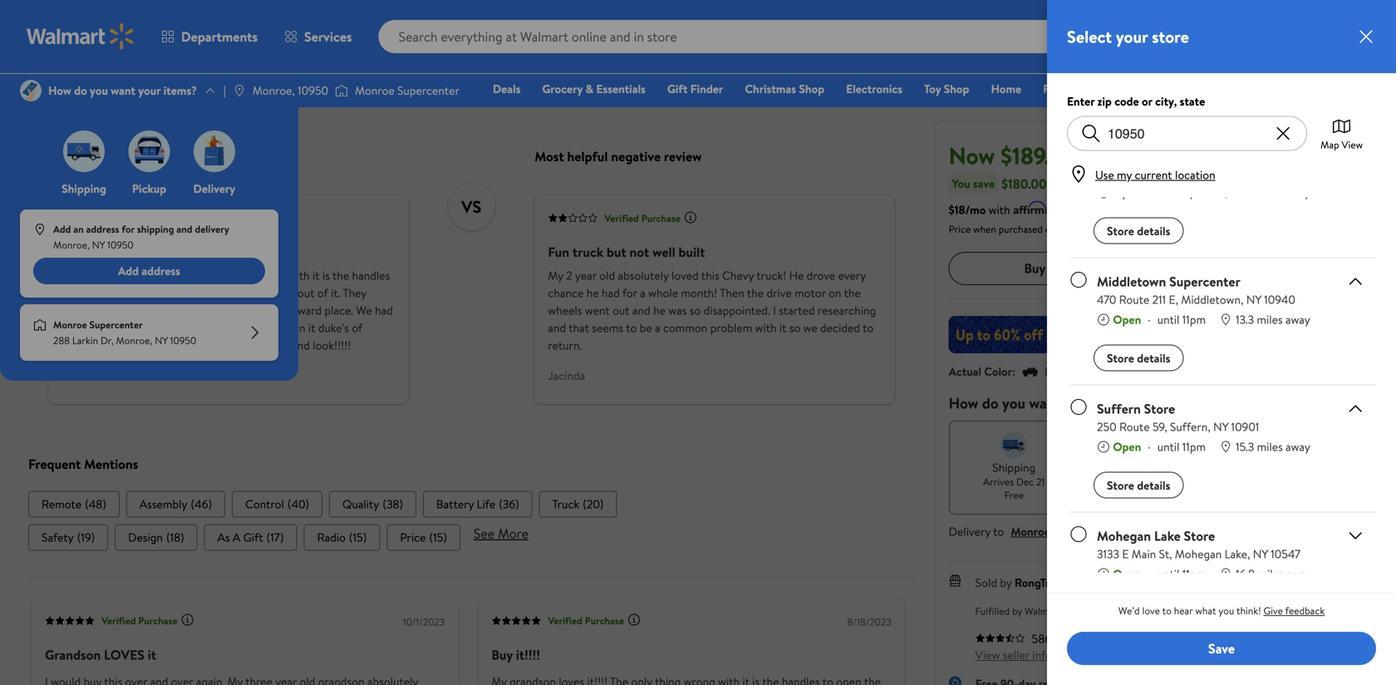 Task type: describe. For each thing, give the bounding box(es) containing it.
you for how do you want your items?
[[90, 82, 108, 98]]

suffern
[[1097, 400, 1141, 418]]

you for how do you want your item?
[[1003, 393, 1026, 413]]

motor
[[795, 285, 826, 301]]

that inside fun truck but not well built my 2 year old absolutely loved this chevy truck! he drove every chance he had for a whole month! then the drive motor on the wheels went out and he was so disappointed.  i started researching and that seems to be a common problem with it so we decided to return.
[[569, 320, 589, 336]]

be
[[640, 320, 652, 336]]

now
[[1049, 259, 1073, 277]]

to down researching
[[863, 320, 874, 336]]

1 vertical spatial a
[[640, 285, 646, 301]]

a
[[233, 529, 241, 545]]

open · until 11pm for supercenter
[[1113, 311, 1206, 328]]

chevy
[[722, 267, 754, 284]]

we'd love to hear what you think! give feedback
[[1119, 604, 1325, 618]]

affirm image
[[1014, 201, 1047, 214]]

remote
[[42, 496, 82, 512]]

items?
[[164, 82, 197, 98]]

1 horizontal spatial it!!!!
[[157, 267, 178, 284]]

to inside the select your store dialog
[[1163, 604, 1172, 618]]

it down awkward
[[308, 320, 316, 336]]

the up lol
[[134, 320, 151, 336]]

select store option group
[[1067, 4, 1377, 685]]

0 vertical spatial mohegan
[[1097, 527, 1151, 545]]

learn
[[1051, 201, 1078, 218]]

0 vertical spatial in
[[265, 285, 274, 301]]

newburgh
[[1097, 145, 1158, 163]]

· for middletown
[[1148, 311, 1151, 328]]

16.8 miles away
[[1236, 566, 1312, 582]]

the right on
[[844, 285, 861, 301]]

great
[[262, 337, 289, 354]]

pickup for pickup
[[132, 180, 166, 197]]

dec
[[1017, 474, 1034, 489]]

0 horizontal spatial my
[[62, 267, 77, 284]]

he inside buy it!!!! my grandson loves it!!!! the only thing wrong with it is the handles to open the door. my grandson can't get in and out of it. they handles are hard to see and they are insane awkward place. we had to take one of the windows off so he could get in it duke's of hazzard style! lol other than that it runs great and look!!!!!
[[231, 320, 244, 336]]

lake
[[1155, 527, 1181, 545]]

by for sold
[[1000, 574, 1012, 590]]

list item containing remote
[[28, 491, 120, 517]]

1 store details link from the top
[[1094, 90, 1184, 117]]

your for how do you want your items?
[[138, 82, 161, 98]]

middletown
[[1097, 272, 1167, 291]]

buy now button
[[949, 252, 1148, 285]]

1201 route 300, newburgh, ny 12550. element
[[1097, 164, 1311, 181]]

1 horizontal spatial of
[[318, 285, 328, 301]]

· for suffern
[[1148, 439, 1151, 455]]

buy it!!!! my grandson loves it!!!! the only thing wrong with it is the handles to open the door. my grandson can't get in and out of it. they handles are hard to see and they are insane awkward place. we had to take one of the windows off so he could get in it duke's of hazzard style! lol other than that it runs great and look!!!!!
[[62, 243, 393, 354]]

4 11pm from the top
[[1183, 566, 1206, 582]]

12550
[[1256, 164, 1285, 180]]

shipping for shipping arrives dec 21 free
[[993, 459, 1036, 475]]

grocery & essentials
[[542, 81, 646, 97]]

shipping for shipping
[[62, 180, 106, 197]]

see
[[160, 302, 177, 319]]

mohegan lake store store details image
[[1346, 526, 1366, 546]]

 image left take
[[33, 318, 47, 332]]

gift cards link
[[1096, 80, 1164, 98]]

list item containing radio
[[304, 524, 380, 551]]

review for most helpful negative review
[[664, 147, 702, 166]]

place.
[[325, 302, 353, 319]]

one
[[99, 320, 118, 336]]

supercenter for monroe supercenter 288 larkin dr, monroe, ny 10950
[[89, 318, 143, 332]]

arrives
[[984, 474, 1014, 489]]

is
[[323, 267, 330, 284]]

write a review link
[[136, 28, 237, 52]]

duke's
[[318, 320, 349, 336]]

save
[[1209, 639, 1235, 657]]

to inside add to cart button
[[1249, 259, 1261, 277]]

view inside button
[[1342, 138, 1363, 152]]

1 vertical spatial get
[[277, 320, 294, 336]]

monroe supercenter 288 larkin dr, monroe, ny 10950
[[53, 318, 196, 348]]

went
[[585, 302, 610, 319]]

intent image for pickup image
[[1138, 432, 1165, 458]]

list containing remote
[[28, 491, 915, 517]]

quality (38)
[[343, 496, 403, 512]]

year
[[575, 267, 597, 284]]

2 horizontal spatial so
[[790, 320, 801, 336]]

now
[[949, 139, 995, 172]]

2 inside fun truck but not well built my 2 year old absolutely loved this chevy truck! he drove every chance he had for a whole month! then the drive motor on the wheels went out and he was so disappointed.  i started researching and that seems to be a common problem with it so we decided to return.
[[566, 267, 573, 284]]

to left see
[[146, 302, 157, 319]]

and up return.
[[548, 320, 566, 336]]

an
[[73, 222, 84, 236]]

had inside fun truck but not well built my 2 year old absolutely loved this chevy truck! he drove every chance he had for a whole month! then the drive motor on the wheels went out and he was so disappointed.  i started researching and that seems to be a common problem with it so we decided to return.
[[602, 285, 620, 301]]

$189.99
[[1001, 139, 1075, 172]]

miles for mohegan lake store
[[1258, 566, 1284, 582]]

ny inside middletown supercenter 470 route 211 e, middletown, ny 10940
[[1247, 291, 1262, 308]]

how for how do you want your item?
[[949, 393, 979, 413]]

1 details from the top
[[1137, 95, 1171, 112]]

miles for suffern store
[[1257, 439, 1283, 455]]

color
[[985, 363, 1013, 379]]

insane
[[244, 302, 276, 319]]

open
[[75, 285, 101, 301]]

list item containing safety
[[28, 524, 108, 551]]

how do you want your item?
[[949, 393, 1134, 413]]

and up awkward
[[277, 285, 295, 301]]

2 horizontal spatial of
[[352, 320, 363, 336]]

sold
[[976, 574, 998, 590]]

shipping button
[[60, 126, 108, 197]]

loves
[[104, 645, 145, 664]]

pro seller
[[1104, 574, 1153, 590]]

(48)
[[85, 496, 106, 512]]

away for suffern store
[[1286, 439, 1311, 455]]

remote (48)
[[42, 496, 106, 512]]

toy
[[924, 81, 941, 97]]

10950 inside monroe supercenter 288 larkin dr, monroe, ny 10950
[[170, 333, 196, 348]]

away for middletown supercenter
[[1286, 311, 1311, 328]]

store details for newburgh supercenter
[[1107, 223, 1171, 239]]

shop for toy shop
[[944, 81, 970, 97]]

want for item?
[[1030, 393, 1061, 413]]

absolutely
[[618, 267, 669, 284]]

store details for suffern store
[[1107, 477, 1171, 493]]

do for how do you want your items?
[[74, 82, 87, 98]]

deals
[[493, 81, 521, 97]]

(15) for radio (15)
[[349, 529, 367, 545]]

gift for gift finder
[[668, 81, 688, 97]]

 image for shipping
[[63, 131, 105, 172]]

address inside add address button
[[142, 263, 180, 279]]

59,
[[1153, 419, 1168, 435]]

Walmart Site-Wide search field
[[379, 20, 1116, 53]]

see more
[[474, 524, 529, 542]]

1 vertical spatial view
[[976, 647, 1000, 663]]

it!!!! for buy it!!!! my grandson loves it!!!! the only thing wrong with it is the handles to open the door. my grandson can't get in and out of it. they handles are hard to see and they are insane awkward place. we had to take one of the windows off so he could get in it duke's of hazzard style! lol other than that it runs great and look!!!!!
[[86, 243, 110, 261]]

away for mohegan lake store
[[1287, 566, 1312, 582]]

store details link for suffern store
[[1094, 472, 1184, 498]]

 image for how do you want your items?
[[20, 80, 42, 101]]

3133
[[1097, 546, 1120, 562]]

close panel image
[[1357, 27, 1377, 47]]

current
[[1135, 167, 1173, 183]]

monroe, down free
[[1011, 523, 1054, 539]]

2 11pm from the top
[[1183, 311, 1206, 328]]

for inside fun truck but not well built my 2 year old absolutely loved this chevy truck! he drove every chance he had for a whole month! then the drive motor on the wheels went out and he was so disappointed.  i started researching and that seems to be a common problem with it so we decided to return.
[[623, 285, 638, 301]]

middletown supercenter store details image
[[1346, 271, 1366, 291]]

location
[[1175, 167, 1216, 183]]

most helpful negative review
[[535, 147, 702, 166]]

details for middletown supercenter
[[1137, 350, 1171, 366]]

the right then
[[747, 285, 764, 301]]

wheels
[[548, 302, 582, 319]]

store details for middletown supercenter
[[1107, 350, 1171, 366]]

and right great
[[292, 337, 310, 354]]

it left runs
[[228, 337, 235, 354]]

ny inside mohegan lake store 3133 e main st, mohegan lake, ny 10547
[[1253, 546, 1269, 562]]

 image for monroe, 10950
[[233, 84, 246, 97]]

give feedback button
[[1264, 603, 1325, 618]]

211
[[1153, 291, 1167, 308]]

off
[[200, 320, 215, 336]]

and right see
[[180, 302, 198, 319]]

monroe, inside monroe supercenter 288 larkin dr, monroe, ny 10950
[[116, 333, 152, 348]]

black
[[1045, 363, 1072, 379]]

4 until from the top
[[1158, 566, 1180, 582]]

fun truck but not well built my 2 year old absolutely loved this chevy truck! he drove every chance he had for a whole month! then the drive motor on the wheels went out and he was so disappointed.  i started researching and that seems to be a common problem with it so we decided to return.
[[548, 243, 876, 354]]

store details link for middletown supercenter
[[1094, 345, 1184, 371]]

0 vertical spatial he
[[587, 285, 599, 301]]

586
[[1032, 630, 1052, 647]]

(40)
[[288, 496, 309, 512]]

16.8
[[1236, 566, 1255, 582]]

frequent
[[28, 455, 81, 473]]

started
[[779, 302, 815, 319]]

1 horizontal spatial so
[[690, 302, 701, 319]]

0 horizontal spatial get
[[245, 285, 262, 301]]

fashion link
[[1036, 80, 1090, 98]]

intent image for delivery image
[[1276, 432, 1302, 458]]

pickup not available
[[1124, 459, 1180, 489]]

state
[[1180, 93, 1206, 109]]

 image for delivery
[[194, 131, 235, 172]]

buy for buy now
[[1024, 259, 1046, 277]]

store for 1st store details link
[[1107, 95, 1135, 112]]

how do you want your items?
[[48, 82, 197, 98]]

to left take
[[62, 320, 72, 336]]

buy now
[[1024, 259, 1073, 277]]

pickup for pickup not available
[[1135, 459, 1168, 475]]

e,
[[1169, 291, 1179, 308]]

the right is in the left of the page
[[333, 267, 349, 284]]

2 horizontal spatial a
[[655, 320, 661, 336]]

electronics
[[846, 81, 903, 97]]

actual
[[949, 363, 982, 379]]

with inside buy it!!!! my grandson loves it!!!! the only thing wrong with it is the handles to open the door. my grandson can't get in and out of it. they handles are hard to see and they are insane awkward place. we had to take one of the windows off so he could get in it duke's of hazzard style! lol other than that it runs great and look!!!!!
[[288, 267, 310, 284]]

1 store details from the top
[[1107, 95, 1171, 112]]

most for most helpful positive review
[[48, 147, 78, 166]]

intent image for shipping image
[[1001, 432, 1028, 458]]

&
[[586, 81, 594, 97]]

shop for christmas shop
[[799, 81, 825, 97]]

13.3 miles away for newburgh supercenter
[[1236, 184, 1311, 200]]

0 vertical spatial a
[[181, 32, 187, 48]]

supercenter for newburgh supercenter 1201 route 300, newburgh, ny 12550
[[1161, 145, 1232, 163]]

you inside dialog
[[1219, 604, 1235, 618]]

electronics link
[[839, 80, 910, 98]]

give
[[1264, 604, 1284, 618]]

vs
[[462, 195, 482, 218]]

battery life (36)
[[436, 496, 519, 512]]

0 horizontal spatial handles
[[62, 302, 100, 319]]

see more list
[[28, 524, 915, 551]]

3.4249 stars out of 5, based on 586 seller reviews element
[[976, 633, 1026, 643]]

with inside fun truck but not well built my 2 year old absolutely loved this chevy truck! he drove every chance he had for a whole month! then the drive motor on the wheels went out and he was so disappointed.  i started researching and that seems to be a common problem with it so we decided to return.
[[755, 320, 777, 336]]

store for store details link associated with suffern store
[[1107, 477, 1135, 493]]

buy it!!!!
[[492, 645, 540, 664]]

most for most helpful negative review
[[535, 147, 564, 166]]

1 11pm from the top
[[1183, 184, 1206, 200]]

open · until 11pm for store
[[1113, 439, 1206, 455]]

0 horizontal spatial grandson
[[80, 267, 126, 284]]

online
[[1046, 222, 1072, 236]]

supercenter for middletown supercenter 470 route 211 e, middletown, ny 10940
[[1170, 272, 1241, 291]]

windows
[[154, 320, 197, 336]]

free
[[1005, 488, 1024, 502]]

route for suffern
[[1120, 419, 1150, 435]]

wrong
[[254, 267, 286, 284]]

see for see all reviews
[[42, 32, 61, 48]]

1 horizontal spatial in
[[297, 320, 306, 336]]

ny inside add an address for shipping and delivery monroe, ny 10950
[[92, 238, 105, 252]]

1 horizontal spatial 2
[[1359, 19, 1364, 33]]

delivery for delivery
[[193, 180, 236, 197]]

1 horizontal spatial my
[[151, 285, 166, 301]]

so inside buy it!!!! my grandson loves it!!!! the only thing wrong with it is the handles to open the door. my grandson can't get in and out of it. they handles are hard to see and they are insane awkward place. we had to take one of the windows off so he could get in it duke's of hazzard style! lol other than that it runs great and look!!!!!
[[217, 320, 229, 336]]

it right loves
[[148, 645, 156, 664]]

to left open
[[62, 285, 72, 301]]

1 vertical spatial he
[[654, 302, 666, 319]]

for inside add an address for shipping and delivery monroe, ny 10950
[[122, 222, 135, 236]]

until 11pm for lake
[[1158, 566, 1206, 582]]

reviews for see all reviews
[[78, 32, 116, 48]]

10950 inside add an address for shipping and delivery monroe, ny 10950
[[107, 238, 134, 252]]

ny inside monroe supercenter 288 larkin dr, monroe, ny 10950
[[155, 333, 168, 348]]

to down arrives
[[994, 523, 1005, 539]]

and up be
[[633, 302, 651, 319]]



Task type: locate. For each thing, give the bounding box(es) containing it.
1 open from the top
[[1113, 184, 1142, 200]]

whole
[[649, 285, 678, 301]]

0 horizontal spatial in
[[265, 285, 274, 301]]

0 horizontal spatial view
[[976, 647, 1000, 663]]

ny left 12550
[[1238, 164, 1253, 180]]

the
[[180, 267, 199, 284]]

details for newburgh supercenter
[[1137, 223, 1171, 239]]

1 horizontal spatial seller
[[1054, 630, 1081, 647]]

out inside buy it!!!! my grandson loves it!!!! the only thing wrong with it is the handles to open the door. my grandson can't get in and out of it. they handles are hard to see and they are insane awkward place. we had to take one of the windows off so he could get in it duke's of hazzard style! lol other than that it runs great and look!!!!!
[[298, 285, 315, 301]]

list item containing design
[[115, 524, 198, 551]]

helpful left positive
[[81, 147, 121, 166]]

13.3 for middletown supercenter
[[1236, 311, 1255, 328]]

1 vertical spatial 13.3 miles away
[[1236, 311, 1311, 328]]

chance
[[548, 285, 584, 301]]

had inside buy it!!!! my grandson loves it!!!! the only thing wrong with it is the handles to open the door. my grandson can't get in and out of it. they handles are hard to see and they are insane awkward place. we had to take one of the windows off so he could get in it duke's of hazzard style! lol other than that it runs great and look!!!!!
[[375, 302, 393, 319]]

awkward
[[278, 302, 322, 319]]

13.3 miles away for middletown supercenter
[[1236, 311, 1311, 328]]

1 horizontal spatial how
[[949, 393, 979, 413]]

that down wheels
[[569, 320, 589, 336]]

1 horizontal spatial reviews
[[1084, 630, 1122, 647]]

take
[[75, 320, 96, 336]]

purchased
[[999, 222, 1043, 236]]

list
[[28, 491, 915, 517]]

do down see all reviews "link"
[[74, 82, 87, 98]]

price inside list item
[[400, 529, 426, 545]]

11pm down 470 route 211 e, middletown, ny 10940. element
[[1183, 311, 1206, 328]]

11pm
[[1183, 184, 1206, 200], [1183, 311, 1206, 328], [1183, 439, 1206, 455], [1183, 566, 1206, 582]]

$18/mo
[[949, 201, 986, 218]]

4 store details from the top
[[1107, 477, 1171, 493]]

had right we on the left top of page
[[375, 302, 393, 319]]

most down grocery
[[535, 147, 564, 166]]

store inside mohegan lake store 3133 e main st, mohegan lake, ny 10547
[[1184, 527, 1216, 545]]

miles for newburgh supercenter
[[1257, 184, 1283, 200]]

store inside suffern store 250 route 59, suffern, ny 10901
[[1144, 400, 1176, 418]]

2 horizontal spatial you
[[1219, 604, 1235, 618]]

3 details from the top
[[1137, 350, 1171, 366]]

monroe supercenter
[[355, 82, 460, 98]]

Enter zip code or city, state text field
[[1102, 117, 1274, 150]]

ny inside newburgh supercenter 1201 route 300, newburgh, ny 12550
[[1238, 164, 1253, 180]]

delivery inside button
[[193, 180, 236, 197]]

1 vertical spatial with
[[288, 267, 310, 284]]

1 vertical spatial delivery
[[949, 523, 991, 539]]

2 until from the top
[[1158, 311, 1180, 328]]

until 11pm down the st, in the bottom of the page
[[1158, 566, 1206, 582]]

pro
[[1104, 574, 1121, 590]]

1 vertical spatial how
[[949, 393, 979, 413]]

2 until 11pm from the top
[[1158, 566, 1206, 582]]

monroe, right dr,
[[116, 333, 152, 348]]

1 horizontal spatial address
[[142, 263, 180, 279]]

see left the all
[[42, 32, 61, 48]]

suffern store store details image
[[1346, 399, 1366, 419]]

get up insane
[[245, 285, 262, 301]]

1 most from the left
[[48, 147, 78, 166]]

1 vertical spatial until 11pm
[[1158, 566, 1206, 582]]

add up "door."
[[118, 263, 139, 279]]

0 vertical spatial by
[[1000, 574, 1012, 590]]

13.3 for newburgh supercenter
[[1236, 184, 1255, 200]]

open down my
[[1113, 184, 1142, 200]]

my up chance
[[548, 267, 564, 284]]

love
[[1143, 604, 1161, 618]]

11pm down location
[[1183, 184, 1206, 200]]

that down "off"
[[205, 337, 225, 354]]

1 until 11pm from the top
[[1158, 184, 1206, 200]]

handles up take
[[62, 302, 100, 319]]

0 vertical spatial you
[[90, 82, 108, 98]]

mohegan up the e
[[1097, 527, 1151, 545]]

1 shop from the left
[[799, 81, 825, 97]]

away down 10940
[[1286, 311, 1311, 328]]

1 helpful from the left
[[81, 147, 121, 166]]

0 horizontal spatial how
[[48, 82, 71, 98]]

route inside middletown supercenter 470 route 211 e, middletown, ny 10940
[[1120, 291, 1150, 308]]

13.3 down "1201 route 300, newburgh, ny 12550." element
[[1236, 184, 1255, 200]]

$18/mo with
[[949, 201, 1011, 218]]

with left is in the left of the page
[[288, 267, 310, 284]]

 image
[[20, 80, 42, 101], [63, 131, 105, 172], [128, 131, 170, 172], [194, 131, 235, 172], [33, 318, 47, 332]]

open · until 11pm down the 211
[[1113, 311, 1206, 328]]

1 13.3 miles away from the top
[[1236, 184, 1311, 200]]

ny inside suffern store 250 route 59, suffern, ny 10901
[[1214, 419, 1229, 435]]

0 horizontal spatial address
[[86, 222, 119, 236]]

route for newburgh
[[1121, 164, 1151, 180]]

0 horizontal spatial of
[[121, 320, 132, 336]]

address up "door."
[[142, 263, 180, 279]]

0 vertical spatial pickup
[[132, 180, 166, 197]]

1 (15) from the left
[[349, 529, 367, 545]]

are down can't
[[225, 302, 241, 319]]

1 horizontal spatial grandson
[[169, 285, 216, 301]]

thing
[[225, 267, 251, 284]]

seller for 586
[[1054, 630, 1081, 647]]

my up open
[[62, 267, 77, 284]]

newburgh supercenter store details image
[[1346, 144, 1366, 164]]

miles right 15.3
[[1257, 439, 1283, 455]]

get
[[245, 285, 262, 301], [277, 320, 294, 336]]

1 vertical spatial 2
[[566, 267, 573, 284]]

i
[[773, 302, 776, 319]]

grandson up open
[[80, 267, 126, 284]]

1 horizontal spatial price
[[949, 222, 971, 236]]

suffern,
[[1171, 419, 1211, 435]]

1 until from the top
[[1158, 184, 1180, 200]]

of
[[318, 285, 328, 301], [121, 320, 132, 336], [352, 320, 363, 336]]

drive
[[767, 285, 792, 301]]

list item containing as a gift
[[204, 524, 297, 551]]

reviews right the all
[[78, 32, 116, 48]]

do down color at right bottom
[[982, 393, 999, 413]]

 image right "|"
[[233, 84, 246, 97]]

1 horizontal spatial view
[[1342, 138, 1363, 152]]

are up one
[[102, 302, 118, 319]]

(36)
[[499, 496, 519, 512]]

out inside fun truck but not well built my 2 year old absolutely loved this chevy truck! he drove every chance he had for a whole month! then the drive motor on the wheels went out and he was so disappointed.  i started researching and that seems to be a common problem with it so we decided to return.
[[613, 302, 630, 319]]

2 · from the top
[[1148, 439, 1151, 455]]

supercenter up 470 route 211 e, middletown, ny 10940. element
[[1170, 272, 1241, 291]]

300,
[[1154, 164, 1177, 180]]

0 horizontal spatial price
[[400, 529, 426, 545]]

route inside suffern store 250 route 59, suffern, ny 10901
[[1120, 419, 1150, 435]]

2 helpful from the left
[[567, 147, 608, 166]]

0 horizontal spatial delivery
[[193, 180, 236, 197]]

1 vertical spatial address
[[142, 263, 180, 279]]

see inside list
[[474, 524, 495, 542]]

helpful for positive
[[81, 147, 121, 166]]

want for items?
[[111, 82, 136, 98]]

so left we
[[790, 320, 801, 336]]

list item down quality
[[304, 524, 380, 551]]

open down the e
[[1113, 566, 1142, 582]]

1 horizontal spatial handles
[[352, 267, 390, 284]]

list item
[[28, 491, 120, 517], [126, 491, 225, 517], [232, 491, 323, 517], [329, 491, 417, 517], [423, 491, 533, 517], [539, 491, 617, 517], [28, 524, 108, 551], [115, 524, 198, 551], [204, 524, 297, 551], [304, 524, 380, 551], [387, 524, 461, 551]]

researching
[[818, 302, 876, 319]]

delivery
[[193, 180, 236, 197], [949, 523, 991, 539]]

clear zip code or city, state field image
[[1274, 123, 1294, 143]]

radio (15)
[[317, 529, 367, 545]]

see inside "link"
[[42, 32, 61, 48]]

your for how do you want your item?
[[1065, 393, 1094, 413]]

4 details from the top
[[1137, 477, 1171, 493]]

0 vertical spatial out
[[298, 285, 315, 301]]

gift for gift cards
[[1104, 81, 1124, 97]]

Search search field
[[379, 20, 1116, 53]]

buy inside button
[[1024, 259, 1046, 277]]

2 vertical spatial you
[[1219, 604, 1235, 618]]

he
[[587, 285, 599, 301], [654, 302, 666, 319], [231, 320, 244, 336]]

by right sold
[[1000, 574, 1012, 590]]

truck
[[573, 243, 604, 261]]

 image left an
[[33, 223, 47, 236]]

verified
[[118, 211, 153, 225], [605, 211, 639, 225], [101, 613, 136, 628], [548, 613, 583, 628]]

1 horizontal spatial out
[[613, 302, 630, 319]]

select your store
[[1067, 25, 1190, 48]]

add up middletown,
[[1222, 259, 1245, 277]]

1 horizontal spatial your
[[1065, 393, 1094, 413]]

13.3 miles away down 10940
[[1236, 311, 1311, 328]]

(15)
[[349, 529, 367, 545], [429, 529, 447, 545]]

2 horizontal spatial your
[[1116, 25, 1148, 48]]

your inside dialog
[[1116, 25, 1148, 48]]

he up the went
[[587, 285, 599, 301]]

with up the price when purchased online
[[989, 201, 1011, 218]]

miles down 10940
[[1257, 311, 1283, 328]]

most up an
[[48, 147, 78, 166]]

route
[[1121, 164, 1151, 180], [1120, 291, 1150, 308], [1120, 419, 1150, 435]]

design
[[128, 529, 163, 545]]

and inside add an address for shipping and delivery monroe, ny 10950
[[177, 222, 193, 236]]

250 route 59, suffern, ny 10901. element
[[1097, 419, 1311, 435]]

0 horizontal spatial shipping
[[62, 180, 106, 197]]

2 most from the left
[[535, 147, 564, 166]]

None radio
[[1071, 271, 1087, 288], [1071, 399, 1087, 415], [1071, 271, 1087, 288], [1071, 399, 1087, 415]]

(15) down battery at the bottom of page
[[429, 529, 447, 545]]

out up seems
[[613, 302, 630, 319]]

of right one
[[121, 320, 132, 336]]

0 horizontal spatial out
[[298, 285, 315, 301]]

1 13.3 from the top
[[1236, 184, 1255, 200]]

0 horizontal spatial monroe
[[53, 318, 87, 332]]

that inside buy it!!!! my grandson loves it!!!! the only thing wrong with it is the handles to open the door. my grandson can't get in and out of it. they handles are hard to see and they are insane awkward place. we had to take one of the windows off so he could get in it duke's of hazzard style! lol other than that it runs great and look!!!!!
[[205, 337, 225, 354]]

handles
[[352, 267, 390, 284], [62, 302, 100, 319]]

you
[[952, 175, 971, 191]]

do for how do you want your item?
[[982, 393, 999, 413]]

negative
[[611, 147, 661, 166]]

shipping arrives dec 21 free
[[984, 459, 1045, 502]]

supercenter for monroe supercenter
[[398, 82, 460, 98]]

seller right 586
[[1054, 630, 1081, 647]]

fun
[[548, 243, 570, 261]]

price
[[949, 222, 971, 236], [400, 529, 426, 545]]

1 open · until 11pm from the top
[[1113, 311, 1206, 328]]

0 vertical spatial with
[[989, 201, 1011, 218]]

price for price when purchased online
[[949, 222, 971, 236]]

purchase
[[155, 211, 194, 225], [642, 211, 681, 225], [138, 613, 178, 628], [585, 613, 624, 628]]

1 horizontal spatial do
[[982, 393, 999, 413]]

use
[[1096, 167, 1115, 183]]

 image for pickup
[[128, 131, 170, 172]]

map view button
[[1321, 116, 1363, 152]]

3 11pm from the top
[[1183, 439, 1206, 455]]

0 vertical spatial shipping
[[62, 180, 106, 197]]

seller for view
[[1003, 647, 1030, 663]]

586 seller reviews
[[1032, 630, 1122, 647]]

1 are from the left
[[102, 302, 118, 319]]

get up great
[[277, 320, 294, 336]]

1 vertical spatial shipping
[[993, 459, 1036, 475]]

my
[[1117, 167, 1132, 183]]

1 vertical spatial it!!!!
[[157, 267, 178, 284]]

open down 470
[[1113, 311, 1142, 328]]

1 vertical spatial pickup
[[1135, 459, 1168, 475]]

home link
[[984, 80, 1029, 98]]

11pm down suffern,
[[1183, 439, 1206, 455]]

2 are from the left
[[225, 302, 241, 319]]

look!!!!!
[[313, 337, 351, 354]]

pickup down intent image for pickup
[[1135, 459, 1168, 475]]

how for how do you want your items?
[[48, 82, 71, 98]]

0 vertical spatial it!!!!
[[86, 243, 110, 261]]

mohegan lake store 3133 e main st, mohegan lake, ny 10547
[[1097, 527, 1301, 562]]

None radio
[[1071, 144, 1087, 161], [1071, 526, 1087, 543], [1071, 144, 1087, 161], [1071, 526, 1087, 543]]

2 vertical spatial with
[[755, 320, 777, 336]]

0 horizontal spatial  image
[[33, 223, 47, 236]]

0 vertical spatial open · until 11pm
[[1113, 311, 1206, 328]]

delivery for delivery to monroe, 10950
[[949, 523, 991, 539]]

route down the middletown
[[1120, 291, 1150, 308]]

1 vertical spatial do
[[982, 393, 999, 413]]

helpful for negative
[[567, 147, 608, 166]]

 image left positive
[[63, 131, 105, 172]]

gift
[[668, 81, 688, 97], [1104, 81, 1124, 97], [243, 529, 263, 545]]

1 vertical spatial you
[[1003, 393, 1026, 413]]

add
[[53, 222, 71, 236], [1222, 259, 1245, 277], [118, 263, 139, 279]]

until down 300,
[[1158, 184, 1180, 200]]

of down we on the left top of page
[[352, 320, 363, 336]]

add inside add an address for shipping and delivery monroe, ny 10950
[[53, 222, 71, 236]]

see left more
[[474, 524, 495, 542]]

store for store details link for newburgh supercenter
[[1107, 223, 1135, 239]]

my
[[62, 267, 77, 284], [548, 267, 564, 284], [151, 285, 166, 301]]

supercenter inside newburgh supercenter 1201 route 300, newburgh, ny 12550
[[1161, 145, 1232, 163]]

it
[[313, 267, 320, 284], [308, 320, 316, 336], [780, 320, 787, 336], [228, 337, 235, 354], [148, 645, 156, 664]]

(15) right radio in the left of the page
[[349, 529, 367, 545]]

seller
[[1124, 574, 1153, 590]]

route inside newburgh supercenter 1201 route 300, newburgh, ny 12550
[[1121, 164, 1151, 180]]

1 vertical spatial had
[[375, 302, 393, 319]]

they
[[343, 285, 367, 301]]

until 11pm down location
[[1158, 184, 1206, 200]]

gift inside list item
[[243, 529, 263, 545]]

0 vertical spatial route
[[1121, 164, 1151, 180]]

0 horizontal spatial so
[[217, 320, 229, 336]]

buy for buy it!!!! my grandson loves it!!!! the only thing wrong with it is the handles to open the door. my grandson can't get in and out of it. they handles are hard to see and they are insane awkward place. we had to take one of the windows off so he could get in it duke's of hazzard style! lol other than that it runs great and look!!!!!
[[62, 243, 83, 261]]

shop right toy
[[944, 81, 970, 97]]

 image for monroe supercenter
[[335, 82, 348, 99]]

0 horizontal spatial 2
[[566, 267, 573, 284]]

11pm down 3133 e main st, mohegan lake, ny 10547. element
[[1183, 566, 1206, 582]]

2 horizontal spatial add
[[1222, 259, 1245, 277]]

but
[[607, 243, 627, 261]]

fulfilled
[[976, 604, 1010, 618]]

by right the fulfilled
[[1013, 604, 1023, 618]]

miles down 12550
[[1257, 184, 1283, 200]]

buy for buy it!!!!
[[492, 645, 513, 664]]

2 open · until 11pm from the top
[[1113, 439, 1206, 455]]

2 store details link from the top
[[1094, 217, 1184, 244]]

1 horizontal spatial add
[[118, 263, 139, 279]]

save button
[[1067, 632, 1377, 665]]

store details link for newburgh supercenter
[[1094, 217, 1184, 244]]

3133 e main st, mohegan lake, ny 10547. element
[[1097, 546, 1312, 562]]

list item containing assembly
[[126, 491, 225, 517]]

2 vertical spatial it!!!!
[[516, 645, 540, 664]]

1 horizontal spatial shipping
[[993, 459, 1036, 475]]

away down 10547
[[1287, 566, 1312, 582]]

the
[[333, 267, 349, 284], [103, 285, 120, 301], [747, 285, 764, 301], [844, 285, 861, 301], [134, 320, 151, 336]]

0 vertical spatial for
[[122, 222, 135, 236]]

select your store dialog
[[1047, 0, 1397, 685]]

 image
[[335, 82, 348, 99], [233, 84, 246, 97], [33, 223, 47, 236]]

shop inside "link"
[[799, 81, 825, 97]]

he up runs
[[231, 320, 244, 336]]

reviews
[[78, 32, 116, 48], [1084, 630, 1122, 647]]

as a gift (17)
[[218, 529, 284, 545]]

registry link
[[1170, 80, 1228, 98]]

review right the write
[[190, 32, 223, 48]]

monroe for monroe supercenter 288 larkin dr, monroe, ny 10950
[[53, 318, 87, 332]]

0 vertical spatial 13.3
[[1236, 184, 1255, 200]]

 image inside shipping button
[[63, 131, 105, 172]]

1 horizontal spatial for
[[623, 285, 638, 301]]

470 route 211 e, middletown, ny 10940. element
[[1097, 291, 1311, 308]]

list item down remote (48)
[[28, 524, 108, 551]]

1 horizontal spatial mohegan
[[1175, 546, 1222, 562]]

1 vertical spatial monroe
[[53, 318, 87, 332]]

your left store
[[1116, 25, 1148, 48]]

3 store details from the top
[[1107, 350, 1171, 366]]

1 vertical spatial reviews
[[1084, 630, 1122, 647]]

code
[[1115, 93, 1140, 109]]

supercenter inside monroe supercenter 288 larkin dr, monroe, ny 10950
[[89, 318, 143, 332]]

address inside add an address for shipping and delivery monroe, ny 10950
[[86, 222, 119, 236]]

0 vertical spatial see
[[42, 32, 61, 48]]

 image inside the delivery button
[[194, 131, 235, 172]]

price for price (15)
[[400, 529, 426, 545]]

0 horizontal spatial with
[[288, 267, 310, 284]]

monroe inside monroe supercenter 288 larkin dr, monroe, ny 10950
[[53, 318, 87, 332]]

0 horizontal spatial that
[[205, 337, 225, 354]]

add inside add address button
[[118, 263, 139, 279]]

add for add to cart
[[1222, 259, 1245, 277]]

add for add address
[[118, 263, 139, 279]]

0 horizontal spatial gift
[[243, 529, 263, 545]]

miles for middletown supercenter
[[1257, 311, 1283, 328]]

buy inside buy it!!!! my grandson loves it!!!! the only thing wrong with it is the handles to open the door. my grandson can't get in and out of it. they handles are hard to see and they are insane awkward place. we had to take one of the windows off so he could get in it duke's of hazzard style! lol other than that it runs great and look!!!!!
[[62, 243, 83, 261]]

1 horizontal spatial gift
[[668, 81, 688, 97]]

pickup button
[[125, 126, 173, 197]]

0 horizontal spatial do
[[74, 82, 87, 98]]

store for store details link for middletown supercenter
[[1107, 350, 1135, 366]]

supercenter up dr,
[[89, 318, 143, 332]]

3 open from the top
[[1113, 439, 1142, 455]]

until 11pm for supercenter
[[1158, 184, 1206, 200]]

2 shop from the left
[[944, 81, 970, 97]]

store details
[[1107, 95, 1171, 112], [1107, 223, 1171, 239], [1107, 350, 1171, 366], [1107, 477, 1171, 493]]

decided
[[821, 320, 860, 336]]

list item containing control
[[232, 491, 323, 517]]

list item down assembly
[[115, 524, 198, 551]]

2 up $116.12 at the right top
[[1359, 19, 1364, 33]]

details for suffern store
[[1137, 477, 1171, 493]]

view right the map
[[1342, 138, 1363, 152]]

most helpful positive review
[[48, 147, 211, 166]]

return.
[[548, 337, 582, 354]]

up to sixty percent off deals. shop now. image
[[949, 316, 1354, 353]]

4 open from the top
[[1113, 566, 1142, 582]]

 image inside pickup button
[[128, 131, 170, 172]]

safety
[[42, 529, 74, 545]]

buy
[[62, 243, 83, 261], [1024, 259, 1046, 277], [492, 645, 513, 664]]

information
[[1033, 647, 1092, 663]]

1201
[[1097, 164, 1118, 180]]

2 horizontal spatial with
[[989, 201, 1011, 218]]

christmas shop
[[745, 81, 825, 97]]

my inside fun truck but not well built my 2 year old absolutely loved this chevy truck! he drove every chance he had for a whole month! then the drive motor on the wheels went out and he was so disappointed.  i started researching and that seems to be a common problem with it so we decided to return.
[[548, 267, 564, 284]]

you right what
[[1219, 604, 1235, 618]]

it!!!! for buy it!!!!
[[516, 645, 540, 664]]

 image down "|"
[[194, 131, 235, 172]]

2 vertical spatial a
[[655, 320, 661, 336]]

shipping inside shipping arrives dec 21 free
[[993, 459, 1036, 475]]

3 store details link from the top
[[1094, 345, 1184, 371]]

2 (15) from the left
[[429, 529, 447, 545]]

1 horizontal spatial  image
[[233, 84, 246, 97]]

select
[[1067, 25, 1112, 48]]

0 horizontal spatial pickup
[[132, 180, 166, 197]]

1 vertical spatial 13.3
[[1236, 311, 1255, 328]]

1 horizontal spatial shop
[[944, 81, 970, 97]]

2 details from the top
[[1137, 223, 1171, 239]]

add inside add to cart button
[[1222, 259, 1245, 277]]

monroe for monroe supercenter
[[355, 82, 395, 98]]

rongtrading
[[1015, 574, 1078, 590]]

2 horizontal spatial my
[[548, 267, 564, 284]]

we
[[804, 320, 818, 336]]

shop
[[799, 81, 825, 97], [944, 81, 970, 97]]

(46)
[[191, 496, 212, 512]]

it left is in the left of the page
[[313, 267, 320, 284]]

reviews inside "link"
[[78, 32, 116, 48]]

other
[[150, 337, 177, 354]]

1 horizontal spatial (15)
[[429, 529, 447, 545]]

route for middletown
[[1120, 291, 1150, 308]]

grandson down the on the top of the page
[[169, 285, 216, 301]]

0 vertical spatial view
[[1342, 138, 1363, 152]]

monroe, right "|"
[[253, 82, 295, 98]]

1 vertical spatial want
[[1030, 393, 1061, 413]]

are
[[102, 302, 118, 319], [225, 302, 241, 319]]

common
[[663, 320, 708, 336]]

list item containing price
[[387, 524, 461, 551]]

 image right shipping button
[[128, 131, 170, 172]]

middletown,
[[1182, 291, 1244, 308]]

list item containing battery life
[[423, 491, 533, 517]]

10/1/2023
[[403, 615, 445, 629]]

add for add an address for shipping and delivery monroe, ny 10950
[[53, 222, 71, 236]]

until down the st, in the bottom of the page
[[1158, 566, 1180, 582]]

you down : on the right bottom of the page
[[1003, 393, 1026, 413]]

add left an
[[53, 222, 71, 236]]

· down the middletown
[[1148, 311, 1151, 328]]

1 vertical spatial handles
[[62, 302, 100, 319]]

(15) for price (15)
[[429, 529, 447, 545]]

0 vertical spatial your
[[1116, 25, 1148, 48]]

pickup inside pickup not available
[[1135, 459, 1168, 475]]

see more button
[[474, 524, 529, 542]]

away right 15.3
[[1286, 439, 1311, 455]]

2 open from the top
[[1113, 311, 1142, 328]]

list item down control
[[204, 524, 297, 551]]

away for newburgh supercenter
[[1286, 184, 1311, 200]]

out up awkward
[[298, 285, 315, 301]]

0 horizontal spatial reviews
[[78, 32, 116, 48]]

the right open
[[103, 285, 120, 301]]

to left be
[[626, 320, 637, 336]]

helpful left negative at top left
[[567, 147, 608, 166]]

2 13.3 miles away from the top
[[1236, 311, 1311, 328]]

2 13.3 from the top
[[1236, 311, 1255, 328]]

4 store details link from the top
[[1094, 472, 1184, 498]]

2 vertical spatial he
[[231, 320, 244, 336]]

you down see all reviews "link"
[[90, 82, 108, 98]]

list item containing truck
[[539, 491, 617, 517]]

list item containing quality
[[329, 491, 417, 517]]

it inside fun truck but not well built my 2 year old absolutely loved this chevy truck! he drove every chance he had for a whole month! then the drive motor on the wheels went out and he was so disappointed.  i started researching and that seems to be a common problem with it so we decided to return.
[[780, 320, 787, 336]]

style!
[[102, 337, 129, 354]]

old
[[600, 267, 615, 284]]

review for most helpful positive review
[[173, 147, 211, 166]]

0 vertical spatial price
[[949, 222, 971, 236]]

walmart image
[[27, 23, 135, 50]]

1 vertical spatial that
[[205, 337, 225, 354]]

1 · from the top
[[1148, 311, 1151, 328]]

0 horizontal spatial had
[[375, 302, 393, 319]]

hear
[[1175, 604, 1193, 618]]

until down 59,
[[1158, 439, 1180, 455]]

larkin
[[72, 333, 98, 348]]

pickup inside button
[[132, 180, 166, 197]]

 image down see all reviews "link"
[[20, 80, 42, 101]]

he
[[789, 267, 804, 284]]

see for see more
[[474, 524, 495, 542]]

1 horizontal spatial are
[[225, 302, 241, 319]]

0 vertical spatial until 11pm
[[1158, 184, 1206, 200]]

newburgh supercenter 1201 route 300, newburgh, ny 12550
[[1097, 145, 1285, 180]]

1 horizontal spatial delivery
[[949, 523, 991, 539]]

reviews for 586 seller reviews
[[1084, 630, 1122, 647]]

monroe, inside add an address for shipping and delivery monroe, ny 10950
[[53, 238, 90, 252]]

supercenter inside middletown supercenter 470 route 211 e, middletown, ny 10940
[[1170, 272, 1241, 291]]

0 horizontal spatial (15)
[[349, 529, 367, 545]]

e
[[1123, 546, 1129, 562]]

1 horizontal spatial helpful
[[567, 147, 608, 166]]

0 horizontal spatial see
[[42, 32, 61, 48]]

3 until from the top
[[1158, 439, 1180, 455]]

0 horizontal spatial he
[[231, 320, 244, 336]]

2 horizontal spatial he
[[654, 302, 666, 319]]

1 horizontal spatial see
[[474, 524, 495, 542]]

· up pickup not available
[[1148, 439, 1151, 455]]

route down suffern
[[1120, 419, 1150, 435]]

for
[[122, 222, 135, 236], [623, 285, 638, 301]]

shipping inside button
[[62, 180, 106, 197]]

handles up they
[[352, 267, 390, 284]]

2 store details from the top
[[1107, 223, 1171, 239]]

by for fulfilled
[[1013, 604, 1023, 618]]

want down the black
[[1030, 393, 1061, 413]]

it down started
[[780, 320, 787, 336]]



Task type: vqa. For each thing, say whether or not it's contained in the screenshot.


